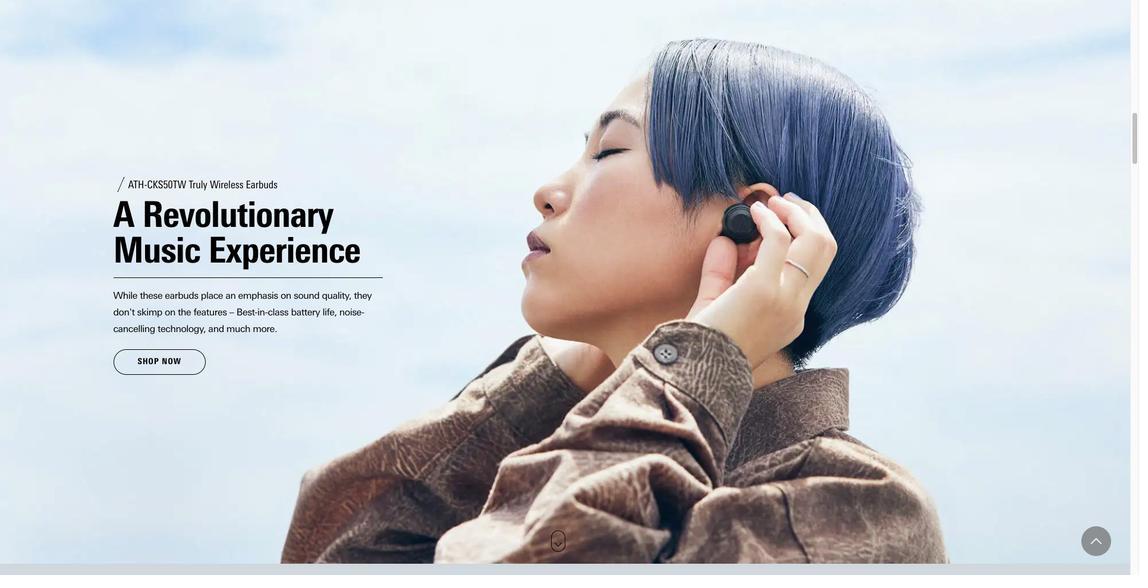 Task type: vqa. For each thing, say whether or not it's contained in the screenshot.
find
no



Task type: locate. For each thing, give the bounding box(es) containing it.
an
[[226, 290, 236, 302]]

much
[[227, 324, 250, 335]]

shop now button
[[113, 350, 206, 375]]

cancelling
[[113, 324, 155, 335]]

1 horizontal spatial on
[[281, 290, 291, 302]]

place
[[201, 290, 223, 302]]

sound
[[294, 290, 320, 302]]

0 vertical spatial on
[[281, 290, 291, 302]]

quality,
[[322, 290, 352, 302]]

while these earbuds place an emphasis on sound quality, they don't skimp on the features – best-in-class battery life, noise- cancelling technology, and much more.
[[113, 290, 372, 335]]

and
[[208, 324, 224, 335]]

on left the
[[165, 307, 175, 318]]

the
[[178, 307, 191, 318]]

they
[[354, 290, 372, 302]]

on
[[281, 290, 291, 302], [165, 307, 175, 318]]

shop now
[[138, 357, 181, 367]]

0 horizontal spatial on
[[165, 307, 175, 318]]

more.
[[253, 324, 277, 335]]

on up class
[[281, 290, 291, 302]]

skimp
[[137, 307, 162, 318]]

in-
[[258, 307, 268, 318]]

battery
[[291, 307, 320, 318]]

1 vertical spatial on
[[165, 307, 175, 318]]

shop now link
[[113, 350, 206, 375]]



Task type: describe. For each thing, give the bounding box(es) containing it.
don't
[[113, 307, 135, 318]]

now
[[162, 357, 181, 367]]

dancer yurinasia listening to ath-cks50tw wireless earbuds image
[[0, 0, 1131, 564]]

best-
[[237, 307, 258, 318]]

technology,
[[158, 324, 206, 335]]

features
[[194, 307, 227, 318]]

while
[[113, 290, 137, 302]]

class
[[268, 307, 289, 318]]

life,
[[323, 307, 337, 318]]

arrow up image
[[1091, 536, 1102, 547]]

earbuds
[[165, 290, 198, 302]]

these
[[140, 290, 162, 302]]

–
[[229, 307, 234, 318]]

emphasis
[[238, 290, 278, 302]]

noise-
[[339, 307, 364, 318]]

shop
[[138, 357, 159, 367]]



